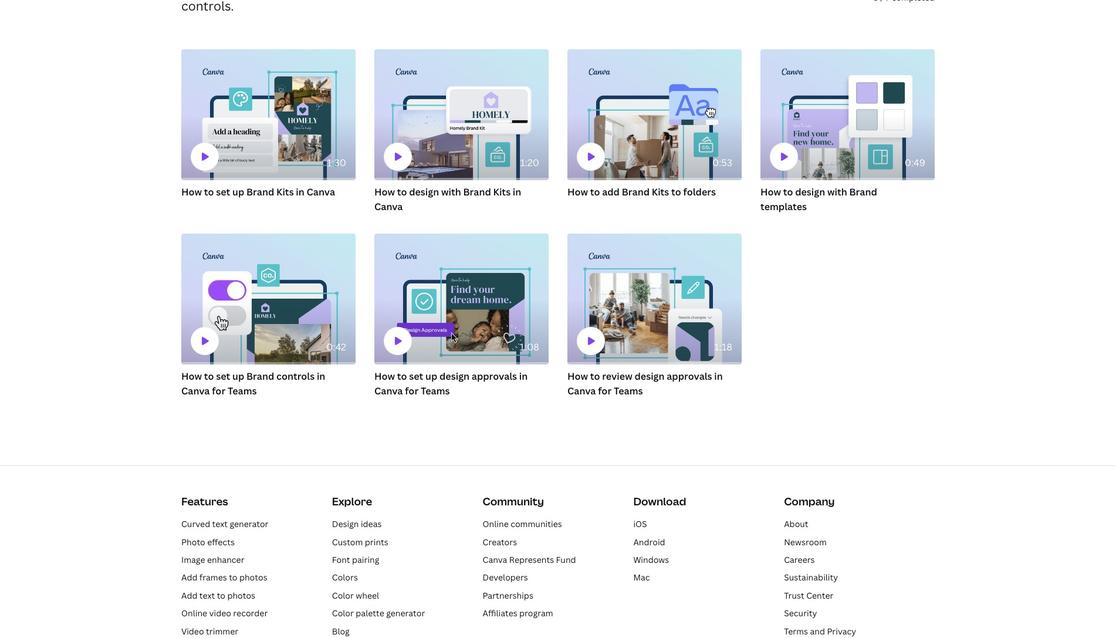 Task type: locate. For each thing, give the bounding box(es) containing it.
brand inside how to set up brand controls in canva for teams
[[247, 370, 274, 383]]

1 with from the left
[[441, 185, 461, 198]]

generator right the palette
[[386, 608, 425, 619]]

1 vertical spatial color
[[332, 608, 354, 619]]

1:18 link
[[568, 234, 742, 364]]

up inside "link"
[[233, 185, 244, 198]]

set for how to set up brand controls in canva for teams
[[216, 370, 230, 383]]

0 horizontal spatial kits
[[277, 185, 294, 198]]

in for how to set up design approvals in canva for teams
[[519, 370, 528, 383]]

to
[[204, 185, 214, 198], [397, 185, 407, 198], [591, 185, 600, 198], [672, 185, 682, 198], [784, 185, 793, 198], [204, 370, 214, 383], [397, 370, 407, 383], [591, 370, 600, 383], [229, 572, 238, 583], [217, 590, 225, 601]]

text up effects
[[212, 519, 228, 530]]

2 with from the left
[[828, 185, 848, 198]]

with for templates
[[828, 185, 848, 198]]

add up video
[[181, 590, 198, 601]]

0:53
[[713, 156, 733, 169]]

teams inside how to review design approvals in canva for teams
[[614, 385, 643, 398]]

how to set up brand kits in canva link
[[181, 185, 356, 200]]

1 color from the top
[[332, 590, 354, 601]]

how to set up design approvals in canva for teams image
[[375, 234, 549, 364]]

1 horizontal spatial with
[[828, 185, 848, 198]]

design inside how to design with brand kits in canva
[[409, 185, 439, 198]]

1 add from the top
[[181, 572, 198, 583]]

to inside "link"
[[204, 185, 214, 198]]

kits inside how to add brand kits to folders link
[[652, 185, 670, 198]]

download
[[634, 494, 687, 508]]

to inside how to design with brand kits in canva
[[397, 185, 407, 198]]

generator up effects
[[230, 519, 269, 530]]

up inside how to set up design approvals in canva for teams
[[426, 370, 438, 383]]

how to add brand kits to folders
[[568, 185, 716, 198]]

colors link
[[332, 572, 358, 583]]

font pairing link
[[332, 554, 380, 565]]

canva inside how to design with brand kits in canva
[[375, 200, 403, 213]]

about
[[785, 519, 809, 530]]

2 kits from the left
[[494, 185, 511, 198]]

how
[[181, 185, 202, 198], [375, 185, 395, 198], [568, 185, 588, 198], [761, 185, 781, 198], [181, 370, 202, 383], [375, 370, 395, 383], [568, 370, 588, 383]]

0 horizontal spatial approvals
[[472, 370, 517, 383]]

teams inside how to set up design approvals in canva for teams
[[421, 385, 450, 398]]

canva inside how to set up design approvals in canva for teams
[[375, 385, 403, 398]]

generator
[[230, 519, 269, 530], [386, 608, 425, 619]]

0 horizontal spatial online
[[181, 608, 207, 619]]

how to add brand kits to folders link
[[568, 185, 742, 200]]

canva inside how to set up brand controls in canva for teams
[[181, 385, 210, 398]]

community
[[483, 494, 544, 508]]

in inside how to design with brand kits in canva
[[513, 185, 522, 198]]

1 kits from the left
[[277, 185, 294, 198]]

color
[[332, 590, 354, 601], [332, 608, 354, 619]]

add down image
[[181, 572, 198, 583]]

terms and privacy link
[[785, 626, 857, 637]]

2 horizontal spatial for
[[598, 385, 612, 398]]

0 horizontal spatial for
[[212, 385, 226, 398]]

1 for from the left
[[212, 385, 226, 398]]

video
[[181, 626, 204, 637]]

custom
[[332, 536, 363, 548]]

color for color wheel
[[332, 590, 354, 601]]

3 for from the left
[[598, 385, 612, 398]]

with inside how to design with brand kits in canva
[[441, 185, 461, 198]]

for inside how to set up design approvals in canva for teams
[[405, 385, 419, 398]]

how to review design approvals in canva for teams image
[[568, 234, 742, 364]]

font
[[332, 554, 350, 565]]

1 vertical spatial generator
[[386, 608, 425, 619]]

canva represents fund
[[483, 554, 576, 565]]

in inside how to set up design approvals in canva for teams
[[519, 370, 528, 383]]

how inside how to design with brand templates
[[761, 185, 781, 198]]

1 vertical spatial photos
[[227, 590, 255, 601]]

for for design
[[405, 385, 419, 398]]

up inside how to set up brand controls in canva for teams
[[233, 370, 244, 383]]

how inside how to design with brand kits in canva
[[375, 185, 395, 198]]

careers
[[785, 554, 815, 565]]

brand inside how to design with brand kits in canva
[[464, 185, 491, 198]]

brand for how to design with brand kits in canva
[[464, 185, 491, 198]]

2 horizontal spatial teams
[[614, 385, 643, 398]]

1 teams from the left
[[228, 385, 257, 398]]

brand inside "link"
[[247, 185, 274, 198]]

wheel
[[356, 590, 379, 601]]

kits
[[277, 185, 294, 198], [494, 185, 511, 198], [652, 185, 670, 198]]

custom prints link
[[332, 536, 389, 548]]

how to design with brand kits in canva link
[[375, 185, 549, 215]]

1 horizontal spatial online
[[483, 519, 509, 530]]

in for how to design with brand kits in canva
[[513, 185, 522, 198]]

blog link
[[332, 626, 350, 637]]

set
[[216, 185, 230, 198], [216, 370, 230, 383], [409, 370, 423, 383]]

set inside how to set up brand controls in canva for teams
[[216, 370, 230, 383]]

add
[[602, 185, 620, 198]]

terms and privacy
[[785, 626, 857, 637]]

2 add from the top
[[181, 590, 198, 601]]

how inside how to review design approvals in canva for teams
[[568, 370, 588, 383]]

2 teams from the left
[[421, 385, 450, 398]]

add
[[181, 572, 198, 583], [181, 590, 198, 601]]

security
[[785, 608, 818, 619]]

0 vertical spatial photos
[[240, 572, 268, 583]]

to inside how to set up brand controls in canva for teams
[[204, 370, 214, 383]]

set inside "link"
[[216, 185, 230, 198]]

in inside how to set up brand controls in canva for teams
[[317, 370, 325, 383]]

color wheel link
[[332, 590, 379, 601]]

recorder
[[233, 608, 268, 619]]

how to set up design approvals in canva for teams link
[[375, 369, 549, 399]]

1 horizontal spatial teams
[[421, 385, 450, 398]]

trust center link
[[785, 590, 834, 601]]

to inside how to set up design approvals in canva for teams
[[397, 370, 407, 383]]

design inside how to review design approvals in canva for teams
[[635, 370, 665, 383]]

2 horizontal spatial kits
[[652, 185, 670, 198]]

photos down enhancer
[[240, 572, 268, 583]]

photos
[[240, 572, 268, 583], [227, 590, 255, 601]]

mac link
[[634, 572, 650, 583]]

templates
[[761, 200, 807, 213]]

program
[[520, 608, 553, 619]]

0 vertical spatial text
[[212, 519, 228, 530]]

font pairing
[[332, 554, 380, 565]]

how inside how to set up design approvals in canva for teams
[[375, 370, 395, 383]]

to for how to set up brand controls in canva for teams
[[204, 370, 214, 383]]

3 teams from the left
[[614, 385, 643, 398]]

2 for from the left
[[405, 385, 419, 398]]

effects
[[207, 536, 235, 548]]

0 vertical spatial add
[[181, 572, 198, 583]]

color for color palette generator
[[332, 608, 354, 619]]

add text to photos
[[181, 590, 255, 601]]

1 vertical spatial add
[[181, 590, 198, 601]]

1 vertical spatial text
[[200, 590, 215, 601]]

online
[[483, 519, 509, 530], [181, 608, 207, 619]]

1 approvals from the left
[[472, 370, 517, 383]]

design ideas link
[[332, 519, 382, 530]]

1 horizontal spatial for
[[405, 385, 419, 398]]

how inside "link"
[[181, 185, 202, 198]]

review
[[602, 370, 633, 383]]

photos for add text to photos
[[227, 590, 255, 601]]

brand inside how to design with brand templates
[[850, 185, 878, 198]]

canva inside how to review design approvals in canva for teams
[[568, 385, 596, 398]]

for inside how to set up brand controls in canva for teams
[[212, 385, 226, 398]]

brand
[[247, 185, 274, 198], [464, 185, 491, 198], [622, 185, 650, 198], [850, 185, 878, 198], [247, 370, 274, 383]]

1:20
[[520, 156, 540, 169]]

0 horizontal spatial with
[[441, 185, 461, 198]]

to inside how to review design approvals in canva for teams
[[591, 370, 600, 383]]

1 horizontal spatial approvals
[[667, 370, 713, 383]]

trust center
[[785, 590, 834, 601]]

0 horizontal spatial generator
[[230, 519, 269, 530]]

canva inside "link"
[[307, 185, 335, 198]]

canva for how to set up brand controls in canva for teams
[[181, 385, 210, 398]]

2 approvals from the left
[[667, 370, 713, 383]]

0 horizontal spatial teams
[[228, 385, 257, 398]]

with inside how to design with brand templates
[[828, 185, 848, 198]]

2 color from the top
[[332, 608, 354, 619]]

text for add
[[200, 590, 215, 601]]

teams inside how to set up brand controls in canva for teams
[[228, 385, 257, 398]]

in
[[296, 185, 305, 198], [513, 185, 522, 198], [317, 370, 325, 383], [519, 370, 528, 383], [715, 370, 723, 383]]

blog
[[332, 626, 350, 637]]

developers link
[[483, 572, 528, 583]]

kits inside how to design with brand kits in canva
[[494, 185, 511, 198]]

0 vertical spatial online
[[483, 519, 509, 530]]

1 horizontal spatial generator
[[386, 608, 425, 619]]

photos up recorder
[[227, 590, 255, 601]]

0 vertical spatial generator
[[230, 519, 269, 530]]

to inside how to design with brand templates
[[784, 185, 793, 198]]

color down colors link
[[332, 590, 354, 601]]

online up the "creators"
[[483, 519, 509, 530]]

brand for how to design with brand templates
[[850, 185, 878, 198]]

1 vertical spatial online
[[181, 608, 207, 619]]

3 kits from the left
[[652, 185, 670, 198]]

online up video
[[181, 608, 207, 619]]

color up blog "link"
[[332, 608, 354, 619]]

frames
[[200, 572, 227, 583]]

kits inside how to set up brand kits in canva "link"
[[277, 185, 294, 198]]

text down frames
[[200, 590, 215, 601]]

0 vertical spatial color
[[332, 590, 354, 601]]

add for add text to photos
[[181, 590, 198, 601]]

how inside how to set up brand controls in canva for teams
[[181, 370, 202, 383]]

online video recorder link
[[181, 608, 268, 619]]

design inside how to set up design approvals in canva for teams
[[440, 370, 470, 383]]

online for online video recorder
[[181, 608, 207, 619]]

trimmer
[[206, 626, 238, 637]]

set inside how to set up design approvals in canva for teams
[[409, 370, 423, 383]]

set for how to set up brand kits in canva
[[216, 185, 230, 198]]

in inside "link"
[[296, 185, 305, 198]]

for for brand
[[212, 385, 226, 398]]

online for online communities
[[483, 519, 509, 530]]

canva
[[307, 185, 335, 198], [375, 200, 403, 213], [181, 385, 210, 398], [375, 385, 403, 398], [568, 385, 596, 398], [483, 554, 508, 565]]

canva for how to set up brand kits in canva
[[307, 185, 335, 198]]

how to review design approvals in canva for teams
[[568, 370, 723, 398]]

1 horizontal spatial kits
[[494, 185, 511, 198]]



Task type: describe. For each thing, give the bounding box(es) containing it.
colors
[[332, 572, 358, 583]]

creators link
[[483, 536, 517, 548]]

video trimmer
[[181, 626, 238, 637]]

represents
[[510, 554, 554, 565]]

how to design with brand templates image
[[761, 49, 935, 180]]

0:53 link
[[568, 49, 742, 180]]

how for how to set up design approvals in canva for teams
[[375, 370, 395, 383]]

ideas
[[361, 519, 382, 530]]

image enhancer
[[181, 554, 245, 565]]

brand for how to set up brand kits in canva
[[247, 185, 274, 198]]

affiliates
[[483, 608, 518, 619]]

kits for how to set up brand kits in canva
[[277, 185, 294, 198]]

how to set up your brand kit in canva image
[[181, 49, 356, 180]]

how for how to design with brand templates
[[761, 185, 781, 198]]

how to design with brand templates
[[761, 185, 878, 213]]

android link
[[634, 536, 666, 548]]

windows
[[634, 554, 670, 565]]

affiliates program link
[[483, 608, 553, 619]]

canva for how to set up design approvals in canva for teams
[[375, 385, 403, 398]]

how for how to set up brand kits in canva
[[181, 185, 202, 198]]

folders
[[684, 185, 716, 198]]

add for add frames to photos
[[181, 572, 198, 583]]

color palette generator link
[[332, 608, 425, 619]]

careers link
[[785, 554, 815, 565]]

up for approvals
[[426, 370, 438, 383]]

how for how to set up brand controls in canva for teams
[[181, 370, 202, 383]]

how to set up brand controls in canva for teams
[[181, 370, 325, 398]]

how for how to review design approvals in canva for teams
[[568, 370, 588, 383]]

creators
[[483, 536, 517, 548]]

android
[[634, 536, 666, 548]]

0:49 link
[[761, 49, 935, 180]]

how to add brand kits to folders image
[[568, 49, 742, 180]]

with for kits
[[441, 185, 461, 198]]

curved text generator
[[181, 519, 269, 530]]

to for how to design with brand templates
[[784, 185, 793, 198]]

trust
[[785, 590, 805, 601]]

1:30 link
[[181, 49, 356, 180]]

and
[[811, 626, 826, 637]]

sustainability link
[[785, 572, 839, 583]]

for inside how to review design approvals in canva for teams
[[598, 385, 612, 398]]

1:18
[[715, 341, 733, 353]]

center
[[807, 590, 834, 601]]

windows link
[[634, 554, 670, 565]]

to for how to add brand kits to folders
[[591, 185, 600, 198]]

add frames to photos
[[181, 572, 268, 583]]

online video recorder
[[181, 608, 268, 619]]

canva for how to design with brand kits in canva
[[375, 200, 403, 213]]

ios link
[[634, 519, 647, 530]]

to for how to review design approvals in canva for teams
[[591, 370, 600, 383]]

newsroom link
[[785, 536, 827, 548]]

partnerships
[[483, 590, 534, 601]]

how to set up brand controls in canva for teams image
[[181, 234, 356, 364]]

prints
[[365, 536, 389, 548]]

online communities
[[483, 519, 562, 530]]

1:08
[[520, 341, 540, 353]]

up for controls
[[233, 370, 244, 383]]

set for how to set up design approvals in canva for teams
[[409, 370, 423, 383]]

approvals inside how to review design approvals in canva for teams
[[667, 370, 713, 383]]

photo
[[181, 536, 205, 548]]

security link
[[785, 608, 818, 619]]

pairing
[[352, 554, 380, 565]]

1:20 link
[[375, 49, 549, 180]]

explore
[[332, 494, 372, 508]]

kits for how to design with brand kits in canva
[[494, 185, 511, 198]]

company
[[785, 494, 835, 508]]

text for curved
[[212, 519, 228, 530]]

controls
[[277, 370, 315, 383]]

teams for design
[[421, 385, 450, 398]]

to for how to design with brand kits in canva
[[397, 185, 407, 198]]

fund
[[556, 554, 576, 565]]

how to design with brand kits in canva
[[375, 185, 522, 213]]

to for how to set up brand kits in canva
[[204, 185, 214, 198]]

how for how to design with brand kits in canva
[[375, 185, 395, 198]]

privacy
[[828, 626, 857, 637]]

teams for brand
[[228, 385, 257, 398]]

add text to photos link
[[181, 590, 255, 601]]

approvals inside how to set up design approvals in canva for teams
[[472, 370, 517, 383]]

canva represents fund link
[[483, 554, 576, 565]]

in inside how to review design approvals in canva for teams
[[715, 370, 723, 383]]

developers
[[483, 572, 528, 583]]

online communities link
[[483, 519, 562, 530]]

photo effects
[[181, 536, 235, 548]]

design inside how to design with brand templates
[[796, 185, 826, 198]]

affiliates program
[[483, 608, 553, 619]]

color palette generator
[[332, 608, 425, 619]]

in for how to set up brand controls in canva for teams
[[317, 370, 325, 383]]

in for how to set up brand kits in canva
[[296, 185, 305, 198]]

how for how to add brand kits to folders
[[568, 185, 588, 198]]

mac
[[634, 572, 650, 583]]

0:42 link
[[181, 234, 356, 364]]

how to set up design approvals in canva for teams
[[375, 370, 528, 398]]

ios
[[634, 519, 647, 530]]

how to design with brand templates link
[[761, 185, 935, 215]]

to for how to set up design approvals in canva for teams
[[397, 370, 407, 383]]

how to set up brand controls in canva for teams link
[[181, 369, 356, 399]]

brand for how to set up brand controls in canva for teams
[[247, 370, 274, 383]]

video trimmer link
[[181, 626, 238, 637]]

color wheel
[[332, 590, 379, 601]]

generator for color palette generator
[[386, 608, 425, 619]]

image enhancer link
[[181, 554, 245, 565]]

1:30
[[327, 156, 346, 169]]

curved
[[181, 519, 210, 530]]

design
[[332, 519, 359, 530]]

video
[[209, 608, 231, 619]]

custom prints
[[332, 536, 389, 548]]

design ideas
[[332, 519, 382, 530]]

features
[[181, 494, 228, 508]]

add frames to photos link
[[181, 572, 268, 583]]

generator for curved text generator
[[230, 519, 269, 530]]

photo effects link
[[181, 536, 235, 548]]

communities
[[511, 519, 562, 530]]

enhancer
[[207, 554, 245, 565]]

how to design with brand kits in canva image
[[375, 49, 549, 180]]

photos for add frames to photos
[[240, 572, 268, 583]]

how to review design approvals in canva for teams link
[[568, 369, 742, 399]]

how to set up brand kits in canva
[[181, 185, 335, 198]]

palette
[[356, 608, 384, 619]]

0:49
[[905, 156, 926, 169]]

1:08 link
[[375, 234, 549, 364]]

up for kits
[[233, 185, 244, 198]]



Task type: vqa. For each thing, say whether or not it's contained in the screenshot.


